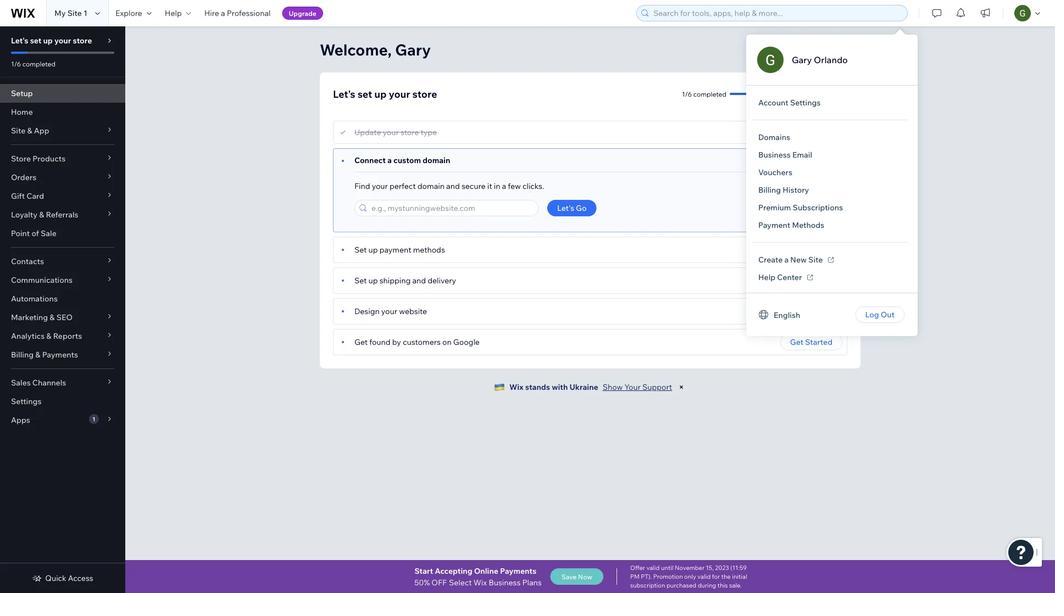 Task type: describe. For each thing, give the bounding box(es) containing it.
your
[[625, 383, 641, 392]]

start accepting online payments 50% off select wix business plans
[[415, 567, 542, 587]]

site & app
[[11, 126, 49, 136]]

your for update
[[383, 128, 399, 137]]

business email link
[[750, 146, 821, 164]]

marketing & seo
[[11, 313, 73, 322]]

my site 1
[[54, 8, 87, 18]]

let's go
[[557, 203, 587, 213]]

completed inside sidebar element
[[22, 60, 56, 68]]

domain for custom
[[423, 156, 450, 165]]

set inside sidebar element
[[30, 36, 41, 45]]

1 horizontal spatial completed
[[694, 90, 727, 98]]

loyalty & referrals button
[[0, 206, 125, 224]]

store inside sidebar element
[[73, 36, 92, 45]]

store
[[11, 154, 31, 164]]

0 horizontal spatial gary
[[395, 40, 431, 59]]

let's inside button
[[557, 203, 574, 213]]

settings inside settings link
[[11, 397, 41, 407]]

site inside 'popup button'
[[11, 126, 25, 136]]

help for help center
[[759, 273, 776, 282]]

business inside the 'start accepting online payments 50% off select wix business plans'
[[489, 578, 521, 587]]

promotion
[[653, 573, 683, 581]]

site right my
[[67, 8, 82, 18]]

50%
[[415, 578, 430, 587]]

save now
[[562, 573, 592, 581]]

sale
[[41, 229, 57, 238]]

help for help
[[165, 8, 182, 18]]

payment
[[380, 245, 411, 255]]

plans
[[522, 578, 542, 587]]

automations
[[11, 294, 58, 304]]

analytics
[[11, 331, 45, 341]]

contacts button
[[0, 252, 125, 271]]

go
[[576, 203, 587, 213]]

0 vertical spatial business
[[759, 150, 791, 160]]

access
[[68, 574, 93, 584]]

gary orlando
[[792, 54, 848, 65]]

help center
[[759, 273, 802, 282]]

apps
[[11, 416, 30, 425]]

set up payment methods
[[355, 245, 445, 255]]

1 horizontal spatial valid
[[698, 573, 711, 581]]

your for design
[[381, 307, 397, 316]]

find
[[355, 181, 370, 191]]

site inside button
[[818, 307, 833, 316]]

& for site
[[27, 126, 32, 136]]

type
[[421, 128, 437, 137]]

support
[[643, 383, 672, 392]]

quick access
[[45, 574, 93, 584]]

hire
[[204, 8, 219, 18]]

business email
[[759, 150, 812, 160]]

only
[[684, 573, 696, 581]]

up for shipping
[[788, 276, 798, 286]]

set up shipping
[[774, 276, 833, 286]]

design your website
[[355, 307, 427, 316]]

seo
[[56, 313, 73, 322]]

communications
[[11, 275, 73, 285]]

it
[[487, 181, 492, 191]]

home
[[11, 107, 33, 117]]

& for marketing
[[50, 313, 55, 322]]

domains link
[[750, 129, 799, 146]]

0 horizontal spatial and
[[413, 276, 426, 286]]

create
[[759, 255, 783, 265]]

1/6 completed inside sidebar element
[[11, 60, 56, 68]]

email
[[793, 150, 812, 160]]

offer
[[630, 565, 645, 572]]

& for analytics
[[46, 331, 51, 341]]

set for set up payment methods
[[355, 245, 367, 255]]

pt).
[[641, 573, 652, 581]]

1 vertical spatial set
[[358, 88, 372, 100]]

clicks.
[[523, 181, 544, 191]]

up left payment
[[369, 245, 378, 255]]

few
[[508, 181, 521, 191]]

point of sale
[[11, 229, 57, 238]]

save
[[562, 573, 577, 581]]

with
[[552, 383, 568, 392]]

a right in at the left
[[502, 181, 506, 191]]

automations link
[[0, 290, 125, 308]]

a for connect
[[388, 156, 392, 165]]

get found by customers on google
[[355, 338, 480, 347]]

marketing
[[11, 313, 48, 322]]

billing & payments
[[11, 350, 78, 360]]

vouchers
[[759, 168, 793, 177]]

hire a professional
[[204, 8, 271, 18]]

products
[[33, 154, 66, 164]]

sales channels button
[[0, 374, 125, 392]]

your for find
[[372, 181, 388, 191]]

delivery
[[428, 276, 456, 286]]

site inside 'link'
[[809, 255, 823, 265]]

get started
[[790, 338, 833, 347]]

connect
[[355, 156, 386, 165]]

settings inside account settings link
[[790, 98, 821, 107]]

for
[[712, 573, 720, 581]]

initial
[[732, 573, 747, 581]]

1/6 inside sidebar element
[[11, 60, 21, 68]]

your inside sidebar element
[[54, 36, 71, 45]]

accepting
[[435, 567, 473, 576]]

1 inside sidebar element
[[92, 416, 95, 423]]

get for get started
[[790, 338, 804, 347]]

billing history link
[[750, 181, 818, 199]]

payments for set up payments
[[797, 245, 833, 255]]

payments for billing & payments
[[42, 350, 78, 360]]

log out
[[865, 310, 895, 320]]

in
[[494, 181, 500, 191]]

off
[[432, 578, 447, 587]]

set up shipping and delivery
[[355, 276, 456, 286]]

channels
[[32, 378, 66, 388]]

up for payments
[[785, 245, 795, 255]]

premium subscriptions
[[759, 203, 843, 212]]

start
[[415, 567, 433, 576]]

create a new site link
[[750, 251, 842, 269]]

select
[[449, 578, 472, 587]]

of
[[32, 229, 39, 238]]

payment
[[759, 220, 791, 230]]



Task type: vqa. For each thing, say whether or not it's contained in the screenshot.
With:
no



Task type: locate. For each thing, give the bounding box(es) containing it.
and left delivery on the left of page
[[413, 276, 426, 286]]

domains
[[759, 132, 790, 142]]

0 horizontal spatial 1/6
[[11, 60, 21, 68]]

0 vertical spatial wix
[[510, 383, 524, 392]]

save now button
[[551, 569, 603, 585]]

found
[[370, 338, 391, 347]]

your down my
[[54, 36, 71, 45]]

get
[[355, 338, 368, 347], [790, 338, 804, 347]]

get left started
[[790, 338, 804, 347]]

payments
[[797, 245, 833, 255], [42, 350, 78, 360], [500, 567, 537, 576]]

2 vertical spatial let's
[[557, 203, 574, 213]]

& left seo
[[50, 313, 55, 322]]

completed
[[22, 60, 56, 68], [694, 90, 727, 98]]

0 horizontal spatial valid
[[647, 565, 660, 572]]

0 horizontal spatial 1/6 completed
[[11, 60, 56, 68]]

0 vertical spatial let's
[[11, 36, 28, 45]]

let's go button
[[548, 200, 597, 217]]

set down create
[[774, 276, 786, 286]]

1 vertical spatial billing
[[11, 350, 34, 360]]

design up found
[[355, 307, 380, 316]]

0 horizontal spatial set
[[30, 36, 41, 45]]

1 horizontal spatial 1
[[92, 416, 95, 423]]

valid up pt).
[[647, 565, 660, 572]]

1 vertical spatial let's
[[333, 88, 355, 100]]

1 horizontal spatial settings
[[790, 98, 821, 107]]

1 vertical spatial store
[[413, 88, 437, 100]]

set up payments button
[[761, 242, 843, 258]]

1 horizontal spatial let's
[[333, 88, 355, 100]]

let's up setup
[[11, 36, 28, 45]]

0 vertical spatial completed
[[22, 60, 56, 68]]

set up setup
[[30, 36, 41, 45]]

15,
[[706, 565, 714, 572]]

analytics & reports
[[11, 331, 82, 341]]

1 get from the left
[[355, 338, 368, 347]]

billing history
[[759, 185, 809, 195]]

1 down settings link
[[92, 416, 95, 423]]

let's set up your store inside sidebar element
[[11, 36, 92, 45]]

let's inside sidebar element
[[11, 36, 28, 45]]

account
[[759, 98, 789, 107]]

0 vertical spatial and
[[446, 181, 460, 191]]

until
[[661, 565, 674, 572]]

and left secure
[[446, 181, 460, 191]]

payments down analytics & reports dropdown button on the left bottom of the page
[[42, 350, 78, 360]]

domain right perfect
[[418, 181, 445, 191]]

billing inside 'billing history' link
[[759, 185, 781, 195]]

0 vertical spatial 1
[[84, 8, 87, 18]]

up up setup link
[[43, 36, 53, 45]]

wix
[[510, 383, 524, 392], [474, 578, 487, 587]]

2 get from the left
[[790, 338, 804, 347]]

e.g., mystunningwebsite.com field
[[368, 201, 535, 216]]

get inside button
[[790, 338, 804, 347]]

1 vertical spatial and
[[413, 276, 426, 286]]

a left new
[[785, 255, 789, 265]]

1 design from the left
[[355, 307, 380, 316]]

methods
[[413, 245, 445, 255]]

on
[[443, 338, 452, 347]]

1 vertical spatial payments
[[42, 350, 78, 360]]

a inside 'link'
[[785, 255, 789, 265]]

your right update
[[383, 128, 399, 137]]

set for set up payments
[[771, 245, 783, 255]]

premium
[[759, 203, 791, 212]]

1 horizontal spatial get
[[790, 338, 804, 347]]

2 vertical spatial store
[[401, 128, 419, 137]]

a for create
[[785, 255, 789, 265]]

quick
[[45, 574, 66, 584]]

1 vertical spatial domain
[[418, 181, 445, 191]]

by
[[392, 338, 401, 347]]

set left the shipping
[[355, 276, 367, 286]]

1 vertical spatial up
[[788, 276, 798, 286]]

referrals
[[46, 210, 78, 220]]

setup
[[11, 89, 33, 98]]

store down my site 1
[[73, 36, 92, 45]]

0 vertical spatial payments
[[797, 245, 833, 255]]

1 horizontal spatial payments
[[500, 567, 537, 576]]

your
[[54, 36, 71, 45], [389, 88, 410, 100], [383, 128, 399, 137], [372, 181, 388, 191], [381, 307, 397, 316]]

& for billing
[[35, 350, 40, 360]]

professional
[[227, 8, 271, 18]]

&
[[27, 126, 32, 136], [39, 210, 44, 220], [50, 313, 55, 322], [46, 331, 51, 341], [35, 350, 40, 360]]

wix down online
[[474, 578, 487, 587]]

a right hire
[[221, 8, 225, 18]]

1 vertical spatial let's set up your store
[[333, 88, 437, 100]]

valid up during
[[698, 573, 711, 581]]

methods
[[792, 220, 825, 230]]

loyalty & referrals
[[11, 210, 78, 220]]

business
[[759, 150, 791, 160], [489, 578, 521, 587]]

help center link
[[750, 269, 821, 286]]

1 horizontal spatial wix
[[510, 383, 524, 392]]

store products button
[[0, 150, 125, 168]]

up inside set up payments button
[[785, 245, 795, 255]]

1 horizontal spatial design
[[791, 307, 817, 316]]

payments inside the 'start accepting online payments 50% off select wix business plans'
[[500, 567, 537, 576]]

quick access button
[[32, 574, 93, 584]]

1 vertical spatial 1
[[92, 416, 95, 423]]

secure
[[462, 181, 486, 191]]

1 horizontal spatial help
[[759, 273, 776, 282]]

0 horizontal spatial help
[[165, 8, 182, 18]]

site right new
[[809, 255, 823, 265]]

pm
[[630, 573, 640, 581]]

1 vertical spatial settings
[[11, 397, 41, 407]]

1 horizontal spatial billing
[[759, 185, 781, 195]]

1 right my
[[84, 8, 87, 18]]

1 horizontal spatial let's set up your store
[[333, 88, 437, 100]]

design site button
[[781, 303, 843, 320]]

set up shipping button
[[764, 273, 843, 289]]

wix inside the 'start accepting online payments 50% off select wix business plans'
[[474, 578, 487, 587]]

billing down analytics
[[11, 350, 34, 360]]

site & app button
[[0, 121, 125, 140]]

billing inside billing & payments popup button
[[11, 350, 34, 360]]

2 design from the left
[[791, 307, 817, 316]]

point
[[11, 229, 30, 238]]

domain up find your perfect domain and secure it in a few clicks.
[[423, 156, 450, 165]]

payment methods link
[[750, 217, 833, 234]]

& right loyalty
[[39, 210, 44, 220]]

0 vertical spatial billing
[[759, 185, 781, 195]]

1 vertical spatial completed
[[694, 90, 727, 98]]

billing & payments button
[[0, 346, 125, 364]]

settings right account
[[790, 98, 821, 107]]

1 vertical spatial wix
[[474, 578, 487, 587]]

1 horizontal spatial business
[[759, 150, 791, 160]]

2 horizontal spatial let's
[[557, 203, 574, 213]]

0 horizontal spatial billing
[[11, 350, 34, 360]]

stands
[[525, 383, 550, 392]]

site up started
[[818, 307, 833, 316]]

domain for perfect
[[418, 181, 445, 191]]

1 horizontal spatial 1/6
[[682, 90, 692, 98]]

get for get found by customers on google
[[355, 338, 368, 347]]

design for design site
[[791, 307, 817, 316]]

a for hire
[[221, 8, 225, 18]]

payments up plans in the bottom of the page
[[500, 567, 537, 576]]

& inside 'popup button'
[[27, 126, 32, 136]]

& down analytics & reports
[[35, 350, 40, 360]]

sales channels
[[11, 378, 66, 388]]

billing up the premium
[[759, 185, 781, 195]]

your right find
[[372, 181, 388, 191]]

vouchers link
[[750, 164, 801, 181]]

let's up update
[[333, 88, 355, 100]]

marketing & seo button
[[0, 308, 125, 327]]

& inside dropdown button
[[46, 331, 51, 341]]

setup link
[[0, 84, 125, 103]]

settings link
[[0, 392, 125, 411]]

subscription
[[630, 582, 665, 590]]

help button
[[158, 0, 198, 26]]

2 vertical spatial payments
[[500, 567, 537, 576]]

up up update
[[374, 88, 387, 100]]

point of sale link
[[0, 224, 125, 243]]

up inside sidebar element
[[43, 36, 53, 45]]

payments up new
[[797, 245, 833, 255]]

set left payment
[[355, 245, 367, 255]]

site
[[67, 8, 82, 18], [11, 126, 25, 136], [809, 255, 823, 265], [818, 307, 833, 316]]

ukraine
[[570, 383, 598, 392]]

help inside "button"
[[165, 8, 182, 18]]

set up update
[[358, 88, 372, 100]]

1 vertical spatial 1/6
[[682, 90, 692, 98]]

0 vertical spatial valid
[[647, 565, 660, 572]]

let's set up your store down my
[[11, 36, 92, 45]]

payment methods
[[759, 220, 825, 230]]

your left website
[[381, 307, 397, 316]]

let's set up your store up the update your store type
[[333, 88, 437, 100]]

english
[[774, 310, 800, 320]]

sidebar element
[[0, 26, 125, 594]]

connect a custom domain
[[355, 156, 450, 165]]

orders button
[[0, 168, 125, 187]]

set
[[355, 245, 367, 255], [771, 245, 783, 255], [355, 276, 367, 286], [774, 276, 786, 286]]

billing for billing & payments
[[11, 350, 34, 360]]

offer valid until november 15, 2023 (11:59 pm pt). promotion only valid for the initial subscription purchased during this sale.
[[630, 565, 747, 590]]

1 vertical spatial 1/6 completed
[[682, 90, 727, 98]]

business down online
[[489, 578, 521, 587]]

1 horizontal spatial 1/6 completed
[[682, 90, 727, 98]]

1 horizontal spatial gary
[[792, 54, 812, 65]]

0 horizontal spatial wix
[[474, 578, 487, 587]]

0 horizontal spatial 1
[[84, 8, 87, 18]]

help down create
[[759, 273, 776, 282]]

now
[[578, 573, 592, 581]]

this
[[718, 582, 728, 590]]

2 horizontal spatial payments
[[797, 245, 833, 255]]

subscriptions
[[793, 203, 843, 212]]

google
[[453, 338, 480, 347]]

1 horizontal spatial and
[[446, 181, 460, 191]]

sale.
[[729, 582, 742, 590]]

0 horizontal spatial business
[[489, 578, 521, 587]]

november
[[675, 565, 705, 572]]

0 vertical spatial let's set up your store
[[11, 36, 92, 45]]

0 horizontal spatial let's set up your store
[[11, 36, 92, 45]]

1 horizontal spatial set
[[358, 88, 372, 100]]

shipping
[[380, 276, 411, 286]]

out
[[881, 310, 895, 320]]

& inside dropdown button
[[39, 210, 44, 220]]

0 vertical spatial settings
[[790, 98, 821, 107]]

0 vertical spatial help
[[165, 8, 182, 18]]

1 vertical spatial business
[[489, 578, 521, 587]]

design down set up shipping button
[[791, 307, 817, 316]]

let's left the 'go'
[[557, 203, 574, 213]]

payments inside button
[[797, 245, 833, 255]]

upgrade button
[[282, 7, 323, 20]]

settings down sales
[[11, 397, 41, 407]]

set for set up shipping and delivery
[[355, 276, 367, 286]]

purchased
[[667, 582, 697, 590]]

billing for billing history
[[759, 185, 781, 195]]

my
[[54, 8, 66, 18]]

1 vertical spatial help
[[759, 273, 776, 282]]

premium subscriptions link
[[750, 199, 852, 217]]

& left "app"
[[27, 126, 32, 136]]

a left custom
[[388, 156, 392, 165]]

0 horizontal spatial design
[[355, 307, 380, 316]]

& for loyalty
[[39, 210, 44, 220]]

and
[[446, 181, 460, 191], [413, 276, 426, 286]]

& left reports
[[46, 331, 51, 341]]

0 horizontal spatial get
[[355, 338, 368, 347]]

payments inside popup button
[[42, 350, 78, 360]]

help left hire
[[165, 8, 182, 18]]

0 vertical spatial domain
[[423, 156, 450, 165]]

0 horizontal spatial let's
[[11, 36, 28, 45]]

your up the update your store type
[[389, 88, 410, 100]]

0 vertical spatial set
[[30, 36, 41, 45]]

wix left stands
[[510, 383, 524, 392]]

get started button
[[780, 334, 843, 351]]

0 vertical spatial 1/6
[[11, 60, 21, 68]]

business down domains link on the right top of the page
[[759, 150, 791, 160]]

0 horizontal spatial settings
[[11, 397, 41, 407]]

store products
[[11, 154, 66, 164]]

0 horizontal spatial payments
[[42, 350, 78, 360]]

store up type
[[413, 88, 437, 100]]

set for set up shipping
[[774, 276, 786, 286]]

site down home
[[11, 126, 25, 136]]

online
[[474, 567, 499, 576]]

0 vertical spatial 1/6 completed
[[11, 60, 56, 68]]

store left type
[[401, 128, 419, 137]]

design for design your website
[[355, 307, 380, 316]]

design inside button
[[791, 307, 817, 316]]

0 vertical spatial up
[[785, 245, 795, 255]]

orders
[[11, 173, 36, 182]]

during
[[698, 582, 716, 590]]

0 vertical spatial store
[[73, 36, 92, 45]]

up inside set up shipping button
[[788, 276, 798, 286]]

find your perfect domain and secure it in a few clicks.
[[355, 181, 544, 191]]

1 vertical spatial valid
[[698, 573, 711, 581]]

Search for tools, apps, help & more... field
[[650, 5, 904, 21]]

show
[[603, 383, 623, 392]]

0 horizontal spatial completed
[[22, 60, 56, 68]]

gift card button
[[0, 187, 125, 206]]

1
[[84, 8, 87, 18], [92, 416, 95, 423]]

get left found
[[355, 338, 368, 347]]

up left the shipping
[[369, 276, 378, 286]]

card
[[27, 191, 44, 201]]

set up create
[[771, 245, 783, 255]]

upgrade
[[289, 9, 316, 17]]



